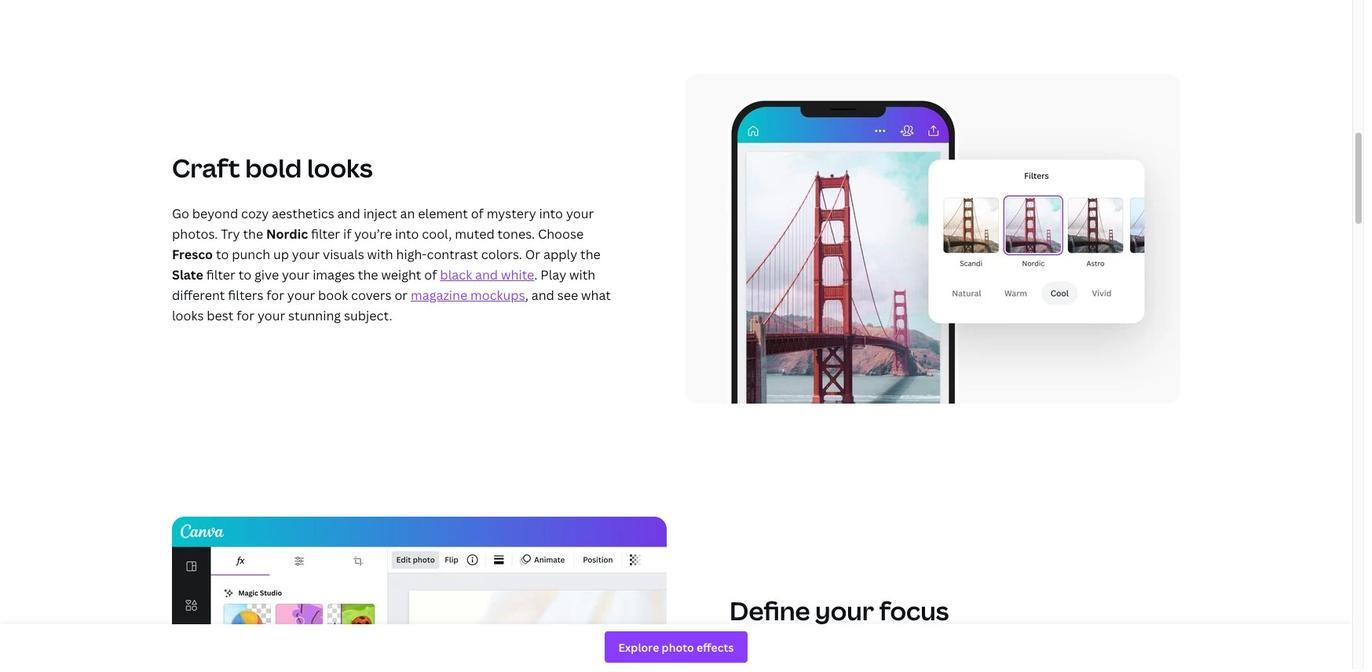 Task type: locate. For each thing, give the bounding box(es) containing it.
with inside get rid of harsh angles and make your images dreamy and soft with a blur effect. simply select
[[1109, 648, 1135, 666]]

of up simply
[[775, 648, 787, 666]]

apply
[[544, 246, 578, 263]]

1 horizontal spatial into
[[539, 205, 563, 222]]

images
[[313, 266, 355, 284], [961, 648, 1003, 666]]

you're
[[355, 226, 392, 243]]

2 vertical spatial of
[[775, 648, 787, 666]]

the up covers
[[358, 266, 378, 284]]

0 vertical spatial images
[[313, 266, 355, 284]]

craft
[[172, 151, 240, 185]]

1 vertical spatial for
[[237, 307, 255, 325]]

images left dreamy
[[961, 648, 1003, 666]]

contrast
[[427, 246, 478, 263]]

if
[[343, 226, 352, 243]]

images up 'book'
[[313, 266, 355, 284]]

with down you're
[[367, 246, 393, 263]]

rid
[[755, 648, 772, 666]]

1 horizontal spatial to
[[239, 266, 252, 284]]

and up mockups
[[475, 266, 498, 284]]

0 vertical spatial filter
[[311, 226, 340, 243]]

0 horizontal spatial filter
[[206, 266, 236, 284]]

0 horizontal spatial the
[[243, 226, 263, 243]]

punch
[[232, 246, 270, 263]]

with left a on the right bottom of page
[[1109, 648, 1135, 666]]

2 horizontal spatial of
[[775, 648, 787, 666]]

of inside nordic filter if you're into cool, muted tones. choose fresco to punch up your visuals with high-contrast colors. or apply the slate filter to give your images the weight of black and white
[[425, 266, 437, 284]]

nordic
[[266, 226, 308, 243]]

1 horizontal spatial of
[[471, 205, 484, 222]]

. play with different filters for your book covers or
[[172, 266, 596, 304]]

aesthetics
[[272, 205, 335, 222]]

into up choose
[[539, 205, 563, 222]]

fresco
[[172, 246, 213, 263]]

book
[[318, 287, 348, 304]]

1 horizontal spatial for
[[267, 287, 284, 304]]

1 horizontal spatial images
[[961, 648, 1003, 666]]

0 vertical spatial looks
[[307, 151, 373, 185]]

covers
[[351, 287, 392, 304]]

of inside get rid of harsh angles and make your images dreamy and soft with a blur effect. simply select
[[775, 648, 787, 666]]

for inside , and see what looks best for your stunning subject.
[[237, 307, 255, 325]]

into down an
[[395, 226, 419, 243]]

your right make
[[930, 648, 958, 666]]

0 vertical spatial with
[[367, 246, 393, 263]]

subject.
[[344, 307, 393, 325]]

0 horizontal spatial looks
[[172, 307, 204, 325]]

or
[[525, 246, 541, 263]]

high-
[[396, 246, 427, 263]]

the down cozy at the top left of page
[[243, 226, 263, 243]]

your down filters
[[258, 307, 285, 325]]

give
[[255, 266, 279, 284]]

play
[[541, 266, 567, 284]]

white
[[501, 266, 535, 284]]

, and see what looks best for your stunning subject.
[[172, 287, 611, 325]]

of up the muted
[[471, 205, 484, 222]]

0 horizontal spatial into
[[395, 226, 419, 243]]

and inside , and see what looks best for your stunning subject.
[[532, 287, 555, 304]]

beyond
[[192, 205, 238, 222]]

to down try
[[216, 246, 229, 263]]

nordic filter if you're into cool, muted tones. choose fresco to punch up your visuals with high-contrast colors. or apply the slate filter to give your images the weight of black and white
[[172, 226, 601, 284]]

filter left if
[[311, 226, 340, 243]]

1 horizontal spatial looks
[[307, 151, 373, 185]]

an
[[400, 205, 415, 222]]

0 vertical spatial the
[[243, 226, 263, 243]]

2 vertical spatial with
[[1109, 648, 1135, 666]]

of
[[471, 205, 484, 222], [425, 266, 437, 284], [775, 648, 787, 666]]

angles
[[828, 648, 866, 666]]

into
[[539, 205, 563, 222], [395, 226, 419, 243]]

with
[[367, 246, 393, 263], [570, 266, 596, 284], [1109, 648, 1135, 666]]

1 vertical spatial into
[[395, 226, 419, 243]]

1 vertical spatial with
[[570, 266, 596, 284]]

looks
[[307, 151, 373, 185], [172, 307, 204, 325]]

define
[[730, 594, 811, 628]]

your inside the go beyond cozy aesthetics and inject an element of mystery into your photos. try the
[[566, 205, 594, 222]]

with up what
[[570, 266, 596, 284]]

the
[[243, 226, 263, 243], [581, 246, 601, 263], [358, 266, 378, 284]]

craft bold looks
[[172, 151, 373, 185]]

to
[[216, 246, 229, 263], [239, 266, 252, 284]]

your up 'stunning'
[[287, 287, 315, 304]]

your up choose
[[566, 205, 594, 222]]

0 vertical spatial into
[[539, 205, 563, 222]]

up
[[273, 246, 289, 263]]

apply a cool nordic filter to your image image
[[686, 74, 1181, 404]]

the inside the go beyond cozy aesthetics and inject an element of mystery into your photos. try the
[[243, 226, 263, 243]]

with inside nordic filter if you're into cool, muted tones. choose fresco to punch up your visuals with high-contrast colors. or apply the slate filter to give your images the weight of black and white
[[367, 246, 393, 263]]

1 horizontal spatial with
[[570, 266, 596, 284]]

2 horizontal spatial with
[[1109, 648, 1135, 666]]

1 horizontal spatial the
[[358, 266, 378, 284]]

1 vertical spatial filter
[[206, 266, 236, 284]]

cozy
[[241, 205, 269, 222]]

get
[[730, 648, 752, 666]]

0 horizontal spatial for
[[237, 307, 255, 325]]

0 vertical spatial to
[[216, 246, 229, 263]]

0 horizontal spatial to
[[216, 246, 229, 263]]

into inside the go beyond cozy aesthetics and inject an element of mystery into your photos. try the
[[539, 205, 563, 222]]

0 vertical spatial of
[[471, 205, 484, 222]]

for inside . play with different filters for your book covers or
[[267, 287, 284, 304]]

the right apply
[[581, 246, 601, 263]]

magazine mockups link
[[411, 287, 525, 304]]

muted
[[455, 226, 495, 243]]

and left make
[[869, 648, 892, 666]]

get rid of harsh angles and make your images dreamy and soft with a blur effect. simply select
[[730, 648, 1173, 669]]

and up if
[[338, 205, 361, 222]]

focus
[[880, 594, 950, 628]]

1 vertical spatial images
[[961, 648, 1003, 666]]

and right ,
[[532, 287, 555, 304]]

your up the angles
[[816, 594, 875, 628]]

for down filters
[[237, 307, 255, 325]]

0 horizontal spatial of
[[425, 266, 437, 284]]

your inside get rid of harsh angles and make your images dreamy and soft with a blur effect. simply select
[[930, 648, 958, 666]]

filter up different
[[206, 266, 236, 284]]

to up filters
[[239, 266, 252, 284]]

filter
[[311, 226, 340, 243], [206, 266, 236, 284]]

and
[[338, 205, 361, 222], [475, 266, 498, 284], [532, 287, 555, 304], [869, 648, 892, 666], [1056, 648, 1079, 666]]

0 horizontal spatial with
[[367, 246, 393, 263]]

1 vertical spatial of
[[425, 266, 437, 284]]

0 vertical spatial for
[[267, 287, 284, 304]]

your down up
[[282, 266, 310, 284]]

images inside nordic filter if you're into cool, muted tones. choose fresco to punch up your visuals with high-contrast colors. or apply the slate filter to give your images the weight of black and white
[[313, 266, 355, 284]]

2 horizontal spatial the
[[581, 246, 601, 263]]

go
[[172, 205, 189, 222]]

see
[[558, 287, 578, 304]]

1 vertical spatial looks
[[172, 307, 204, 325]]

looks down different
[[172, 307, 204, 325]]

of up the magazine
[[425, 266, 437, 284]]

your
[[566, 205, 594, 222], [292, 246, 320, 263], [282, 266, 310, 284], [287, 287, 315, 304], [258, 307, 285, 325], [816, 594, 875, 628], [930, 648, 958, 666]]

0 horizontal spatial images
[[313, 266, 355, 284]]

for down give
[[267, 287, 284, 304]]

looks up aesthetics
[[307, 151, 373, 185]]

for
[[267, 287, 284, 304], [237, 307, 255, 325]]



Task type: vqa. For each thing, say whether or not it's contained in the screenshot.
'All' inside the All button
no



Task type: describe. For each thing, give the bounding box(es) containing it.
mystery
[[487, 205, 536, 222]]

soft
[[1082, 648, 1106, 666]]

and inside nordic filter if you're into cool, muted tones. choose fresco to punch up your visuals with high-contrast colors. or apply the slate filter to give your images the weight of black and white
[[475, 266, 498, 284]]

of inside the go beyond cozy aesthetics and inject an element of mystery into your photos. try the
[[471, 205, 484, 222]]

simply
[[772, 669, 814, 669]]

into inside nordic filter if you're into cool, muted tones. choose fresco to punch up your visuals with high-contrast colors. or apply the slate filter to give your images the weight of black and white
[[395, 226, 419, 243]]

select
[[817, 669, 853, 669]]

images inside get rid of harsh angles and make your images dreamy and soft with a blur effect. simply select
[[961, 648, 1003, 666]]

1 vertical spatial to
[[239, 266, 252, 284]]

slate
[[172, 266, 203, 284]]

best
[[207, 307, 234, 325]]

blur
[[1148, 648, 1173, 666]]

dreamy
[[1007, 648, 1053, 666]]

.
[[535, 266, 538, 284]]

colors.
[[482, 246, 522, 263]]

magazine
[[411, 287, 468, 304]]

choose
[[538, 226, 584, 243]]

tones.
[[498, 226, 535, 243]]

with inside . play with different filters for your book covers or
[[570, 266, 596, 284]]

weight
[[381, 266, 422, 284]]

go beyond cozy aesthetics and inject an element of mystery into your photos. try the
[[172, 205, 594, 243]]

magazine mockups
[[411, 287, 525, 304]]

define your focus
[[730, 594, 950, 628]]

and inside the go beyond cozy aesthetics and inject an element of mystery into your photos. try the
[[338, 205, 361, 222]]

1 vertical spatial the
[[581, 246, 601, 263]]

mockups
[[471, 287, 525, 304]]

2 vertical spatial the
[[358, 266, 378, 284]]

and left soft
[[1056, 648, 1079, 666]]

element
[[418, 205, 468, 222]]

try
[[221, 226, 240, 243]]

bold
[[245, 151, 302, 185]]

a
[[1138, 648, 1145, 666]]

harsh
[[790, 648, 824, 666]]

stunning
[[288, 307, 341, 325]]

your right up
[[292, 246, 320, 263]]

visuals
[[323, 246, 364, 263]]

inject
[[364, 205, 397, 222]]

your inside . play with different filters for your book covers or
[[287, 287, 315, 304]]

cool,
[[422, 226, 452, 243]]

filters
[[228, 287, 264, 304]]

1 horizontal spatial filter
[[311, 226, 340, 243]]

or
[[395, 287, 408, 304]]

photos.
[[172, 226, 218, 243]]

different
[[172, 287, 225, 304]]

your inside , and see what looks best for your stunning subject.
[[258, 307, 285, 325]]

what
[[581, 287, 611, 304]]

make
[[895, 648, 927, 666]]

effect.
[[730, 669, 769, 669]]

,
[[525, 287, 529, 304]]

black and white link
[[440, 266, 535, 284]]

black
[[440, 266, 472, 284]]

looks inside , and see what looks best for your stunning subject.
[[172, 307, 204, 325]]



